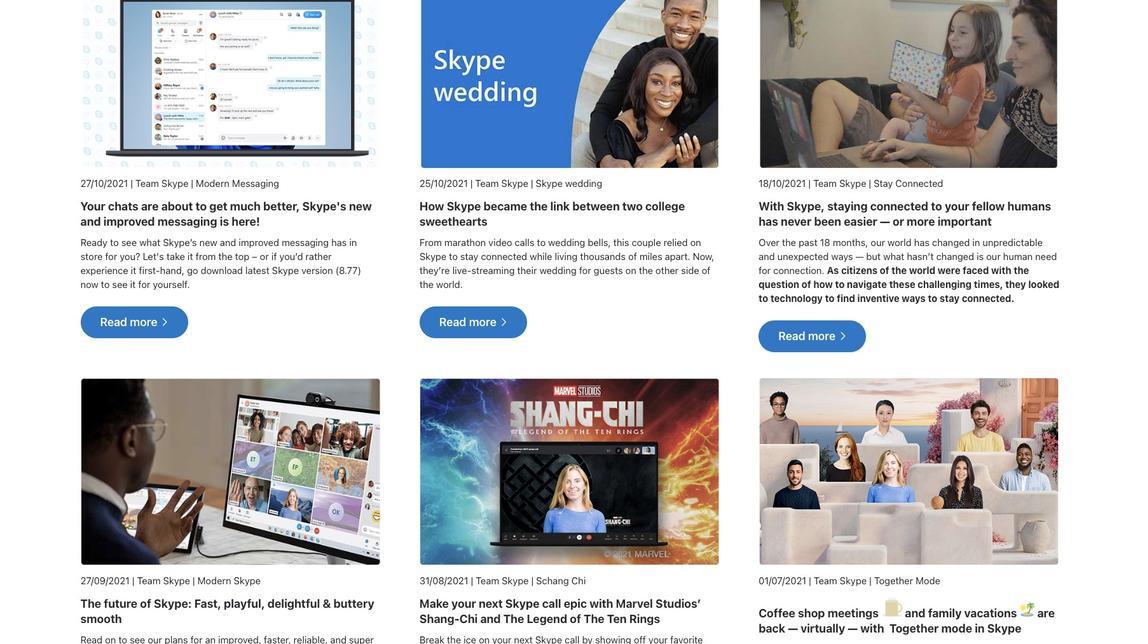Task type: vqa. For each thing, say whether or not it's contained in the screenshot.
top world
yes



Task type: locate. For each thing, give the bounding box(es) containing it.
1 horizontal spatial the
[[503, 612, 524, 625]]

1 horizontal spatial messaging
[[282, 237, 329, 248]]

new inside ​​your chats are about to get much better, skype's new and improved messaging is here!
[[349, 200, 372, 213]]

1 vertical spatial improved
[[239, 237, 279, 248]]

0 vertical spatial are
[[141, 200, 159, 213]]

read more  down technology
[[778, 330, 847, 343]]

has inside ​with skype, staying connected to your fellow humans has never been easier — or more important ​​
[[759, 215, 778, 229]]

team for staying
[[813, 178, 837, 189]]

mode
[[916, 575, 940, 586]]

1 vertical spatial with
[[590, 597, 613, 610]]

0 vertical spatial your
[[945, 200, 969, 213]]

world
[[888, 237, 912, 248], [909, 265, 935, 276]]

— inside the over the past 18 months, our world has changed in unpredictable and unexpected ways — but what hasn't changed is our human need for connection.
[[856, 251, 864, 262]]

wedding up living on the top of the page
[[548, 237, 585, 248]]

2 horizontal spatial read
[[778, 330, 805, 343]]

rather
[[306, 251, 332, 262]]

 down yourself.
[[160, 318, 168, 326]]

1 vertical spatial on
[[625, 265, 636, 276]]

what right but
[[883, 251, 904, 262]]

let's
[[143, 251, 164, 262]]

1 vertical spatial world
[[909, 265, 935, 276]]

buttery
[[334, 597, 374, 610]]

world up hasn't
[[888, 237, 912, 248]]

what up 'let's'
[[139, 237, 160, 248]]

skype's
[[302, 200, 346, 213]]

read more  for ​how skype became the link between two college sweethearts
[[439, 316, 508, 329]]

relied
[[664, 237, 688, 248]]

together for mode
[[874, 575, 913, 586]]

the inside the over the past 18 months, our world has changed in unpredictable and unexpected ways — but what hasn't changed is our human need for connection.
[[782, 237, 796, 248]]

our up but
[[871, 237, 885, 248]]

the up smooth​
[[80, 597, 101, 610]]

the up these
[[892, 265, 907, 276]]

0 vertical spatial together
[[874, 575, 913, 586]]

epic
[[564, 597, 587, 610]]

1 horizontal spatial stay
[[940, 293, 960, 304]]

0 vertical spatial new
[[349, 200, 372, 213]]

and down "next"
[[480, 612, 501, 625]]

the left "ten" on the bottom right of page
[[584, 612, 604, 625]]

stay inside as citizens of the world were faced with the question of how to navigate these challenging times, they looked to technology to find inventive ways to stay connected.
[[940, 293, 960, 304]]

of down now,
[[702, 265, 711, 276]]

world inside the over the past 18 months, our world has changed in unpredictable and unexpected ways — but what hasn't changed is our human need for connection.
[[888, 237, 912, 248]]

connected down the video
[[481, 251, 527, 262]]

| right 01/07/2021
[[809, 575, 811, 586]]

skype's collaboration with marvel movie shang-chi. image
[[420, 378, 721, 566]]

— left but
[[856, 251, 864, 262]]

changed down important
[[932, 237, 970, 248]]

together inside are back — virtually — with  together mode in skype
[[890, 622, 939, 635]]

over
[[759, 237, 780, 248]]

1 vertical spatial modern
[[197, 575, 231, 586]]

marathon
[[444, 237, 486, 248]]

skype down you'd
[[272, 265, 299, 276]]

| up meetings on the right of page
[[869, 575, 872, 586]]

team up became
[[475, 178, 499, 189]]

1 vertical spatial chi
[[460, 612, 478, 625]]

together
[[874, 575, 913, 586], [890, 622, 939, 635]]

sweethearts
[[420, 215, 488, 229]]

0 horizontal spatial is
[[220, 215, 229, 229]]

hasn't
[[907, 251, 934, 262]]

2 horizontal spatial has
[[914, 237, 930, 248]]

what inside ready to see what skype's new and improved messaging has in store for you? let's take it from the top – or if you'd rather experience it first-hand, go download latest skype version (8.77) now to see it for yourself.
[[139, 237, 160, 248]]

of down the epic
[[570, 612, 581, 625]]

0 vertical spatial with
[[991, 265, 1011, 276]]

1 vertical spatial connected
[[481, 251, 527, 262]]

18/10/2021
[[759, 178, 806, 189]]

1 vertical spatial together
[[890, 622, 939, 635]]

27/10/2021
[[80, 178, 128, 189]]

world down hasn't
[[909, 265, 935, 276]]

27/09/2021
[[80, 575, 130, 586]]

other
[[656, 265, 679, 276]]

from
[[420, 237, 442, 248]]

wedding
[[565, 178, 602, 189], [548, 237, 585, 248], [540, 265, 577, 276]]

are right the chats
[[141, 200, 159, 213]]

25/10/2021 | team skype | skype wedding
[[420, 178, 602, 189]]

18
[[820, 237, 830, 248]]

0 vertical spatial is
[[220, 215, 229, 229]]

0 horizontal spatial read more 
[[100, 316, 168, 329]]

in inside are back — virtually — with  together mode in skype
[[975, 622, 985, 635]]

0 horizontal spatial read
[[100, 316, 127, 329]]

in inside ready to see what skype's new and improved messaging has in store for you? let's take it from the top – or if you'd rather experience it first-hand, go download latest skype version (8.77) now to see it for yourself.
[[349, 237, 357, 248]]

the left link
[[530, 200, 548, 213]]

0 vertical spatial modern
[[196, 178, 230, 189]]

team up "next"
[[476, 575, 499, 586]]

read more  for ​​your chats are about to get much better, skype's new and improved messaging is here!
[[100, 316, 168, 329]]

1 horizontal spatial 
[[499, 318, 508, 326]]

1 horizontal spatial what
[[883, 251, 904, 262]]

0 horizontal spatial chi
[[460, 612, 478, 625]]

been
[[814, 215, 841, 229]]

read down experience
[[100, 316, 127, 329]]

0 vertical spatial messaging
[[158, 215, 217, 229]]

0 horizontal spatial your
[[451, 597, 476, 610]]

0 horizontal spatial with
[[590, 597, 613, 610]]

0 vertical spatial our
[[871, 237, 885, 248]]

2 horizontal spatial 
[[838, 332, 847, 340]]

the inside the future of skype: fast, playful, delightful & buttery smooth​
[[80, 597, 101, 610]]

team for are
[[135, 178, 159, 189]]

| up the chats
[[131, 178, 133, 189]]

1 vertical spatial stay
[[940, 293, 960, 304]]

read for ​​your chats are about to get much better, skype's new and improved messaging is here!
[[100, 316, 127, 329]]

and down ​​your
[[80, 215, 101, 229]]

about
[[161, 200, 193, 213]]

couple
[[632, 237, 661, 248]]

the inside ready to see what skype's new and improved messaging has in store for you? let's take it from the top – or if you'd rather experience it first-hand, go download latest skype version (8.77) now to see it for yourself.
[[218, 251, 232, 262]]

0 vertical spatial ways
[[831, 251, 853, 262]]

0 horizontal spatial what
[[139, 237, 160, 248]]

0 horizontal spatial or
[[260, 251, 269, 262]]

1 horizontal spatial new
[[349, 200, 372, 213]]

 for staying
[[838, 332, 847, 340]]

months,
[[833, 237, 868, 248]]

messaging
[[158, 215, 217, 229], [282, 237, 329, 248]]

connected
[[895, 178, 943, 189]]

1 horizontal spatial with
[[991, 265, 1011, 276]]

1 vertical spatial your
[[451, 597, 476, 610]]

team up the chats
[[135, 178, 159, 189]]

more up hasn't
[[907, 215, 935, 229]]

is down 'get'
[[220, 215, 229, 229]]

1 vertical spatial wedding
[[548, 237, 585, 248]]

skype up 'legend'
[[505, 597, 540, 610]]

1 vertical spatial new
[[199, 237, 217, 248]]

skype inside ready to see what skype's new and improved messaging has in store for you? let's take it from the top – or if you'd rather experience it first-hand, go download latest skype version (8.77) now to see it for yourself.
[[272, 265, 299, 276]]

to down the connected
[[931, 200, 942, 213]]

1 horizontal spatial are
[[1037, 606, 1055, 620]]

in down important
[[973, 237, 980, 248]]

the down the they're
[[420, 279, 434, 290]]

improved inside ready to see what skype's new and improved messaging has in store for you? let's take it from the top – or if you'd rather experience it first-hand, go download latest skype version (8.77) now to see it for yourself.
[[239, 237, 279, 248]]

for
[[105, 251, 117, 262], [579, 265, 591, 276], [759, 265, 771, 276], [138, 279, 150, 290]]

0 horizontal spatial new
[[199, 237, 217, 248]]

skype inside are back — virtually — with  together mode in skype
[[987, 622, 1022, 635]]

together for mode
[[890, 622, 939, 635]]

read more  down world.
[[439, 316, 508, 329]]

see up you?
[[121, 237, 137, 248]]

skype up sweethearts
[[447, 200, 481, 213]]

your inside make your next skype call epic with marvel studios' shang-chi and the legend of the ten rings ​
[[451, 597, 476, 610]]

skype down vacations
[[987, 622, 1022, 635]]

read down world.
[[439, 316, 466, 329]]

with up times,
[[991, 265, 1011, 276]]

much
[[230, 200, 261, 213]]

1 horizontal spatial has
[[759, 215, 778, 229]]

shop
[[798, 606, 825, 620]]

connected down stay
[[870, 200, 928, 213]]

team for next
[[476, 575, 499, 586]]

ways down months,
[[831, 251, 853, 262]]

ways
[[831, 251, 853, 262], [902, 293, 926, 304]]

family
[[928, 606, 962, 620]]

1 vertical spatial messaging
[[282, 237, 329, 248]]

the left 'legend'
[[503, 612, 524, 625]]

skype call locked while having a together mode on image
[[759, 378, 1060, 566]]

inventive
[[857, 293, 899, 304]]

|
[[131, 178, 133, 189], [191, 178, 193, 189], [470, 178, 473, 189], [531, 178, 533, 189], [808, 178, 811, 189], [869, 178, 871, 189], [132, 575, 135, 586], [193, 575, 195, 586], [471, 575, 473, 586], [531, 575, 534, 586], [809, 575, 811, 586], [869, 575, 872, 586]]

team up coffee shop meetings
[[814, 575, 837, 586]]

ways down these
[[902, 293, 926, 304]]

unpredictable
[[983, 237, 1043, 248]]

as citizens of the world were faced with the question of how to navigate these challenging times, they looked to technology to find inventive ways to stay connected.
[[759, 265, 1059, 304]]

stay
[[460, 251, 478, 262], [940, 293, 960, 304]]

coffee shop meetings
[[759, 606, 881, 620]]

to inside ​with skype, staying connected to your fellow humans has never been easier — or more important ​​
[[931, 200, 942, 213]]

see down experience
[[112, 279, 128, 290]]

your up important
[[945, 200, 969, 213]]

​​your
[[80, 200, 105, 213]]

0 vertical spatial or
[[893, 215, 904, 229]]

0 horizontal spatial improved
[[104, 215, 155, 229]]

read more  down yourself.
[[100, 316, 168, 329]]

ways inside the over the past 18 months, our world has changed in unpredictable and unexpected ways — but what hasn't changed is our human need for connection.
[[831, 251, 853, 262]]

0 vertical spatial connected
[[870, 200, 928, 213]]

is up faced
[[977, 251, 984, 262]]

 for became
[[499, 318, 508, 326]]

new up from
[[199, 237, 217, 248]]

1 vertical spatial is
[[977, 251, 984, 262]]

1 horizontal spatial improved
[[239, 237, 279, 248]]

connected inside 'from marathon video calls to wedding bells, this couple relied on skype to stay connected while living thousands of miles apart. now, they're live-streaming their wedding for guests on the other side of the world.'
[[481, 251, 527, 262]]

(8.77)
[[335, 265, 361, 276]]

0 horizontal spatial are
[[141, 200, 159, 213]]

1 horizontal spatial connected
[[870, 200, 928, 213]]

1 horizontal spatial read
[[439, 316, 466, 329]]

team up skype:
[[137, 575, 161, 586]]

looked
[[1028, 279, 1059, 290]]

modern for to
[[196, 178, 230, 189]]

schang
[[536, 575, 569, 586]]

0 horizontal spatial on
[[625, 265, 636, 276]]

skype up became
[[501, 178, 528, 189]]

0 vertical spatial what
[[139, 237, 160, 248]]

modern
[[196, 178, 230, 189], [197, 575, 231, 586]]

for inside the over the past 18 months, our world has changed in unpredictable and unexpected ways — but what hasn't changed is our human need for connection.
[[759, 265, 771, 276]]

2 vertical spatial wedding
[[540, 265, 577, 276]]

new skype messaging experience. image
[[80, 0, 381, 169]]

and
[[80, 215, 101, 229], [220, 237, 236, 248], [759, 251, 775, 262], [905, 606, 925, 620], [480, 612, 501, 625]]

1 vertical spatial or
[[260, 251, 269, 262]]

more for ​​your chats are about to get much better, skype's new and improved messaging is here!
[[130, 316, 157, 329]]

apart.
[[665, 251, 690, 262]]

more for ​with skype, staying connected to your fellow humans has never been easier — or more important ​​
[[808, 330, 836, 343]]

changed
[[932, 237, 970, 248], [936, 251, 974, 262]]

—
[[880, 215, 890, 229], [856, 251, 864, 262], [788, 622, 798, 635], [848, 622, 858, 635]]

live-
[[452, 265, 471, 276]]

1 vertical spatial ways
[[902, 293, 926, 304]]

with up "ten" on the bottom right of page
[[590, 597, 613, 610]]

1 horizontal spatial read more 
[[439, 316, 508, 329]]

never
[[781, 215, 811, 229]]

what
[[139, 237, 160, 248], [883, 251, 904, 262]]

1 vertical spatial what
[[883, 251, 904, 262]]

our up faced
[[986, 251, 1001, 262]]

0 horizontal spatial messaging
[[158, 215, 217, 229]]

need
[[1035, 251, 1057, 262]]

chats
[[108, 200, 138, 213]]

and left family
[[905, 606, 925, 620]]

the down miles at the right of page
[[639, 265, 653, 276]]

the up download
[[218, 251, 232, 262]]

of inside the future of skype: fast, playful, delightful & buttery smooth​
[[140, 597, 151, 610]]

to left 'get'
[[196, 200, 207, 213]]

— inside ​with skype, staying connected to your fellow humans has never been easier — or more important ​​
[[880, 215, 890, 229]]

0 horizontal spatial connected
[[481, 251, 527, 262]]

new inside ready to see what skype's new and improved messaging has in store for you? let's take it from the top – or if you'd rather experience it first-hand, go download latest skype version (8.77) now to see it for yourself.
[[199, 237, 217, 248]]

modern up 'get'
[[196, 178, 230, 189]]

skype up the they're
[[420, 251, 447, 262]]

| up about
[[191, 178, 193, 189]]

the
[[80, 597, 101, 610], [503, 612, 524, 625], [584, 612, 604, 625]]

call
[[542, 597, 561, 610]]

​how skype became the link between two college sweethearts
[[420, 200, 685, 229]]

in up (8.77)
[[349, 237, 357, 248]]

ready to see what skype's new and improved messaging has in store for you? let's take it from the top – or if you'd rather experience it first-hand, go download latest skype version (8.77) now to see it for yourself.
[[80, 237, 361, 290]]

more down streaming
[[469, 316, 497, 329]]

get
[[209, 200, 227, 213]]

0 horizontal spatial our
[[871, 237, 885, 248]]

for down thousands
[[579, 265, 591, 276]]

​​
[[994, 215, 994, 229]]

this
[[613, 237, 629, 248]]

skype:
[[154, 597, 192, 610]]

has down ​with
[[759, 215, 778, 229]]

1 vertical spatial see
[[112, 279, 128, 290]]

stay down challenging
[[940, 293, 960, 304]]

1 vertical spatial our
[[986, 251, 1001, 262]]

0 horizontal spatial ways
[[831, 251, 853, 262]]

college
[[645, 200, 685, 213]]

picture of a mother and daughter on a skype call with granddad. image
[[759, 0, 1060, 169]]

1 horizontal spatial ways
[[902, 293, 926, 304]]

ten
[[607, 612, 627, 625]]

the future of skype: fast, playful, delightful & buttery smooth​
[[80, 597, 374, 625]]

stay down marathon
[[460, 251, 478, 262]]

more down technology
[[808, 330, 836, 343]]

world inside as citizens of the world were faced with the question of how to navigate these challenging times, they looked to technology to find inventive ways to stay connected.
[[909, 265, 935, 276]]

1 horizontal spatial or
[[893, 215, 904, 229]]

0 vertical spatial world
[[888, 237, 912, 248]]

to up live-
[[449, 251, 458, 262]]

past
[[799, 237, 818, 248]]

1 horizontal spatial on
[[690, 237, 701, 248]]

​how
[[420, 200, 444, 213]]

has up hasn't
[[914, 237, 930, 248]]

2 horizontal spatial read more 
[[778, 330, 847, 343]]

0 horizontal spatial stay
[[460, 251, 478, 262]]

or right –
[[260, 251, 269, 262]]

improved up –
[[239, 237, 279, 248]]

wedding down living on the top of the page
[[540, 265, 577, 276]]

are
[[141, 200, 159, 213], [1037, 606, 1055, 620]]

here!
[[232, 215, 260, 229]]

has up rather
[[331, 237, 347, 248]]

 down streaming
[[499, 318, 508, 326]]

for up question
[[759, 265, 771, 276]]

1 horizontal spatial chi
[[571, 575, 586, 586]]

skype up staying
[[839, 178, 866, 189]]

1 vertical spatial are
[[1037, 606, 1055, 620]]

and down over
[[759, 251, 775, 262]]

or inside ready to see what skype's new and improved messaging has in store for you? let's take it from the top – or if you'd rather experience it first-hand, go download latest skype version (8.77) now to see it for yourself.
[[260, 251, 269, 262]]

0 horizontal spatial the
[[80, 597, 101, 610]]

connected.
[[962, 293, 1014, 304]]

miles
[[640, 251, 662, 262]]

your left "next"
[[451, 597, 476, 610]]

marvel
[[616, 597, 653, 610]]

the
[[530, 200, 548, 213], [782, 237, 796, 248], [218, 251, 232, 262], [639, 265, 653, 276], [892, 265, 907, 276], [1014, 265, 1029, 276], [420, 279, 434, 290]]

1 horizontal spatial is
[[977, 251, 984, 262]]

the left past
[[782, 237, 796, 248]]

| left stay
[[869, 178, 871, 189]]

31/08/2021
[[420, 575, 468, 586]]

together down family
[[890, 622, 939, 635]]

for inside 'from marathon video calls to wedding bells, this couple relied on skype to stay connected while living thousands of miles apart. now, they're live-streaming their wedding for guests on the other side of the world.'
[[579, 265, 591, 276]]

to down the how at the right of page
[[825, 293, 835, 304]]

and up top
[[220, 237, 236, 248]]

on right guests
[[625, 265, 636, 276]]

0 vertical spatial improved
[[104, 215, 155, 229]]

0 vertical spatial stay
[[460, 251, 478, 262]]

wedding up between
[[565, 178, 602, 189]]

shang-
[[420, 612, 460, 625]]

0 horizontal spatial has
[[331, 237, 347, 248]]

they're
[[420, 265, 450, 276]]

&
[[323, 597, 331, 610]]

latest
[[245, 265, 269, 276]]

1 horizontal spatial your
[[945, 200, 969, 213]]

store
[[80, 251, 103, 262]]

with inside make your next skype call epic with marvel studios' shang-chi and the legend of the ten rings ​
[[590, 597, 613, 610]]

as
[[827, 265, 839, 276]]

what inside the over the past 18 months, our world has changed in unpredictable and unexpected ways — but what hasn't changed is our human need for connection.
[[883, 251, 904, 262]]

connected inside ​with skype, staying connected to your fellow humans has never been easier — or more important ​​
[[870, 200, 928, 213]]

vacations
[[964, 606, 1017, 620]]

0 horizontal spatial 
[[160, 318, 168, 326]]

delightful
[[268, 597, 320, 610]]



Task type: describe. For each thing, give the bounding box(es) containing it.
stay
[[874, 178, 893, 189]]

times,
[[974, 279, 1003, 290]]

the down human
[[1014, 265, 1029, 276]]

skype call with light theme enabled. image
[[80, 378, 381, 566]]

1 horizontal spatial our
[[986, 251, 1001, 262]]

to down experience
[[101, 279, 110, 290]]

back
[[759, 622, 785, 635]]

navigate
[[847, 279, 887, 290]]

more inside ​with skype, staying connected to your fellow humans has never been easier — or more important ​​
[[907, 215, 935, 229]]

guests
[[594, 265, 623, 276]]

ways inside as citizens of the world were faced with the question of how to navigate these challenging times, they looked to technology to find inventive ways to stay connected.
[[902, 293, 926, 304]]

skype up "next"
[[502, 575, 529, 586]]

top
[[235, 251, 249, 262]]

read for ​how skype became the link between two college sweethearts
[[439, 316, 466, 329]]

over the past 18 months, our world has changed in unpredictable and unexpected ways — but what hasn't changed is our human need for connection.
[[759, 237, 1057, 276]]

you'd
[[279, 251, 303, 262]]

25/10/2021
[[420, 178, 468, 189]]

​with
[[759, 200, 784, 213]]

mode
[[941, 622, 972, 635]]

0 vertical spatial see
[[121, 237, 137, 248]]

but
[[866, 251, 881, 262]]

| right 31/08/2021 on the bottom left of page
[[471, 575, 473, 586]]

were
[[938, 265, 960, 276]]

make
[[420, 597, 449, 610]]

citizens
[[841, 265, 878, 276]]

streaming
[[471, 265, 515, 276]]

chi inside make your next skype call epic with marvel studios' shang-chi and the legend of the ten rings ​
[[460, 612, 478, 625]]

modern for fast,
[[197, 575, 231, 586]]

your inside ​with skype, staying connected to your fellow humans has never been easier — or more important ​​
[[945, 200, 969, 213]]

question
[[759, 279, 799, 290]]

humans
[[1007, 200, 1051, 213]]

coffee
[[759, 606, 795, 620]]

in inside the over the past 18 months, our world has changed in unpredictable and unexpected ways — but what hasn't changed is our human need for connection.
[[973, 237, 980, 248]]

skype inside ​how skype became the link between two college sweethearts
[[447, 200, 481, 213]]

18/10/2021 | team skype | stay connected
[[759, 178, 943, 189]]

for up experience
[[105, 251, 117, 262]]

two
[[622, 200, 643, 213]]

are inside ​​your chats are about to get much better, skype's new and improved messaging is here!
[[141, 200, 159, 213]]

and inside the over the past 18 months, our world has changed in unpredictable and unexpected ways — but what hasn't changed is our human need for connection.
[[759, 251, 775, 262]]

they
[[1005, 279, 1026, 290]]

skype,
[[787, 200, 825, 213]]

skype inside 'from marathon video calls to wedding bells, this couple relied on skype to stay connected while living thousands of miles apart. now, they're live-streaming their wedding for guests on the other side of the world.'
[[420, 251, 447, 262]]

now,
[[693, 251, 714, 262]]

team for of
[[137, 575, 161, 586]]

now
[[80, 279, 98, 290]]

messaging
[[232, 178, 279, 189]]

0 vertical spatial changed
[[932, 237, 970, 248]]

| up fast,
[[193, 575, 195, 586]]

skype up playful,
[[234, 575, 261, 586]]

31/08/2021 | team skype | schang chi
[[420, 575, 586, 586]]

skype up link
[[536, 178, 563, 189]]

skype inside make your next skype call epic with marvel studios' shang-chi and the legend of the ten rings ​
[[505, 597, 540, 610]]

to right ready
[[110, 237, 119, 248]]

staying
[[827, 200, 868, 213]]

to up 'while'
[[537, 237, 546, 248]]

world.
[[436, 279, 463, 290]]

–
[[252, 251, 257, 262]]

with inside as citizens of the world were faced with the question of how to navigate these challenging times, they looked to technology to find inventive ways to stay connected.
[[991, 265, 1011, 276]]

 for are
[[160, 318, 168, 326]]

find
[[837, 293, 855, 304]]

01/07/2021 | team skype | together mode
[[759, 575, 940, 586]]

experience
[[80, 265, 128, 276]]

has inside ready to see what skype's new and improved messaging has in store for you? let's take it from the top – or if you'd rather experience it first-hand, go download latest skype version (8.77) now to see it for yourself.
[[331, 237, 347, 248]]

read for ​with skype, staying connected to your fellow humans has never been easier — or more important ​​
[[778, 330, 805, 343]]

team for meetings
[[814, 575, 837, 586]]

more for ​how skype became the link between two college sweethearts
[[469, 316, 497, 329]]

thousands
[[580, 251, 626, 262]]

| up future
[[132, 575, 135, 586]]

to inside ​​your chats are about to get much better, skype's new and improved messaging is here!
[[196, 200, 207, 213]]

27/09/2021 | team skype | modern skype
[[80, 575, 261, 586]]

connection.
[[773, 265, 824, 276]]

to up find
[[835, 279, 845, 290]]

skype up about
[[161, 178, 188, 189]]

picture of james and naya for their wedding photoshoot. image
[[420, 0, 721, 169]]

0 vertical spatial on
[[690, 237, 701, 248]]

of down this
[[628, 251, 637, 262]]

challenging
[[918, 279, 972, 290]]

and inside ​​your chats are about to get much better, skype's new and improved messaging is here!
[[80, 215, 101, 229]]

0 vertical spatial wedding
[[565, 178, 602, 189]]

​
[[663, 612, 663, 625]]

0 vertical spatial chi
[[571, 575, 586, 586]]

skype up meetings on the right of page
[[840, 575, 867, 586]]

— right back
[[788, 622, 798, 635]]

and inside ready to see what skype's new and improved messaging has in store for you? let's take it from the top – or if you'd rather experience it first-hand, go download latest skype version (8.77) now to see it for yourself.
[[220, 237, 236, 248]]

2 horizontal spatial the
[[584, 612, 604, 625]]

became
[[484, 200, 527, 213]]

| right 25/10/2021
[[470, 178, 473, 189]]

human
[[1003, 251, 1033, 262]]

legend
[[527, 612, 567, 625]]

is inside ​​your chats are about to get much better, skype's new and improved messaging is here!
[[220, 215, 229, 229]]

side
[[681, 265, 699, 276]]

improved inside ​​your chats are about to get much better, skype's new and improved messaging is here!
[[104, 215, 155, 229]]

0 vertical spatial it
[[188, 251, 193, 262]]

link
[[550, 200, 570, 213]]

studios'
[[656, 597, 701, 610]]

are inside are back — virtually — with  together mode in skype
[[1037, 606, 1055, 620]]

unexpected
[[777, 251, 829, 262]]

from
[[196, 251, 216, 262]]

future
[[104, 597, 137, 610]]

and inside make your next skype call epic with marvel studios' shang-chi and the legend of the ten rings ​
[[480, 612, 501, 625]]

playful,
[[224, 597, 265, 610]]

team for became
[[475, 178, 499, 189]]

for down first-
[[138, 279, 150, 290]]

messaging inside ​​your chats are about to get much better, skype's new and improved messaging is here!
[[158, 215, 217, 229]]

ready
[[80, 237, 108, 248]]

27/10/2021 | team skype | modern messaging
[[80, 178, 279, 189]]

messaging inside ready to see what skype's new and improved messaging has in store for you? let's take it from the top – or if you'd rather experience it first-hand, go download latest skype version (8.77) now to see it for yourself.
[[282, 237, 329, 248]]

read more  for ​with skype, staying connected to your fellow humans has never been easier — or more important ​​
[[778, 330, 847, 343]]

1 vertical spatial changed
[[936, 251, 974, 262]]

of down but
[[880, 265, 889, 276]]

is inside the over the past 18 months, our world has changed in unpredictable and unexpected ways — but what hasn't changed is our human need for connection.
[[977, 251, 984, 262]]

of inside make your next skype call epic with marvel studios' shang-chi and the legend of the ten rings ​
[[570, 612, 581, 625]]

| up skype,
[[808, 178, 811, 189]]

important
[[938, 215, 992, 229]]

make your next skype call epic with marvel studios' shang-chi and the legend of the ten rings ​
[[420, 597, 701, 625]]

​with skype, staying connected to your fellow humans has never been easier — or more important ​​
[[759, 200, 1051, 229]]

the inside ​how skype became the link between two college sweethearts
[[530, 200, 548, 213]]

stay inside 'from marathon video calls to wedding bells, this couple relied on skype to stay connected while living thousands of miles apart. now, they're live-streaming their wedding for guests on the other side of the world.'
[[460, 251, 478, 262]]

smooth​
[[80, 612, 122, 625]]

| left 'schang'
[[531, 575, 534, 586]]

to down question
[[759, 293, 768, 304]]

01/07/2021
[[759, 575, 806, 586]]

to down challenging
[[928, 293, 937, 304]]

| up ​how skype became the link between two college sweethearts
[[531, 178, 533, 189]]

2 vertical spatial it
[[130, 279, 136, 290]]

skype up skype:
[[163, 575, 190, 586]]

living
[[555, 251, 578, 262]]

has inside the over the past 18 months, our world has changed in unpredictable and unexpected ways — but what hasn't changed is our human need for connection.
[[914, 237, 930, 248]]

meetings
[[828, 606, 879, 620]]

1 vertical spatial it
[[131, 265, 136, 276]]

video
[[488, 237, 512, 248]]

take
[[166, 251, 185, 262]]

or inside ​with skype, staying connected to your fellow humans has never been easier — or more important ​​
[[893, 215, 904, 229]]

— down meetings on the right of page
[[848, 622, 858, 635]]

calls
[[515, 237, 534, 248]]

while
[[530, 251, 552, 262]]

of down connection.
[[802, 279, 811, 290]]



